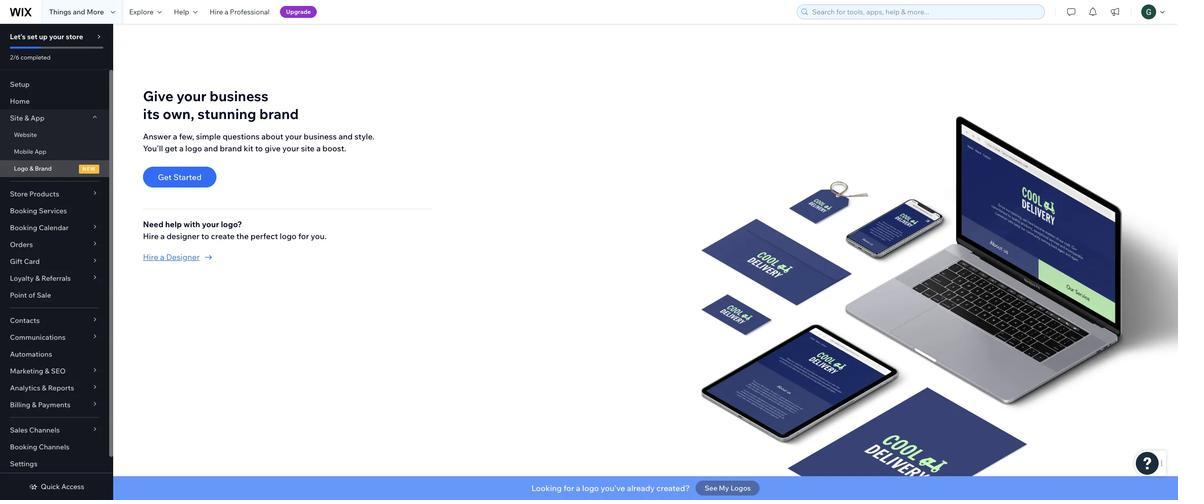 Task type: describe. For each thing, give the bounding box(es) containing it.
analytics & reports button
[[0, 380, 109, 397]]

hire a professional
[[210, 7, 270, 16]]

products
[[29, 190, 59, 199]]

sales
[[10, 426, 28, 435]]

a left few,
[[173, 132, 177, 142]]

orders
[[10, 240, 33, 249]]

looking
[[532, 484, 562, 494]]

gift card
[[10, 257, 40, 266]]

sales channels button
[[0, 422, 109, 439]]

contacts
[[10, 316, 40, 325]]

booking for booking services
[[10, 207, 37, 216]]

channels for booking channels
[[39, 443, 69, 452]]

analytics
[[10, 384, 40, 393]]

& for loyalty
[[35, 274, 40, 283]]

setup
[[10, 80, 30, 89]]

contacts button
[[0, 312, 109, 329]]

business inside give your business its own, stunning brand
[[210, 88, 268, 105]]

perfect
[[251, 232, 278, 242]]

help
[[165, 220, 182, 230]]

get
[[158, 172, 172, 182]]

website
[[14, 131, 37, 139]]

answer
[[143, 132, 171, 142]]

business inside answer a few, simple questions about your business and style. you'll get a logo and brand kit to give your site a boost.
[[304, 132, 337, 142]]

you've
[[601, 484, 625, 494]]

logo inside answer a few, simple questions about your business and style. you'll get a logo and brand kit to give your site a boost.
[[185, 144, 202, 154]]

for inside need help with your logo? hire a designer to create the perfect logo for you.
[[298, 232, 309, 242]]

sales channels
[[10, 426, 60, 435]]

your inside need help with your logo? hire a designer to create the perfect logo for you.
[[202, 220, 219, 230]]

communications button
[[0, 329, 109, 346]]

your inside 'sidebar' element
[[49, 32, 64, 41]]

up
[[39, 32, 48, 41]]

started
[[173, 172, 202, 182]]

quick access button
[[29, 483, 84, 492]]

& for analytics
[[42, 384, 46, 393]]

booking for booking calendar
[[10, 223, 37, 232]]

let's
[[10, 32, 26, 41]]

booking channels link
[[0, 439, 109, 456]]

store
[[10, 190, 28, 199]]

loyalty & referrals
[[10, 274, 71, 283]]

your inside give your business its own, stunning brand
[[177, 88, 207, 105]]

to inside need help with your logo? hire a designer to create the perfect logo for you.
[[201, 232, 209, 242]]

get started button
[[143, 167, 217, 188]]

you'll
[[143, 144, 163, 154]]

logo?
[[221, 220, 242, 230]]

automations
[[10, 350, 52, 359]]

gift
[[10, 257, 22, 266]]

calendar
[[39, 223, 69, 232]]

designer
[[166, 252, 200, 262]]

help button
[[168, 0, 204, 24]]

explore
[[129, 7, 154, 16]]

billing & payments
[[10, 401, 70, 410]]

let's set up your store
[[10, 32, 83, 41]]

analytics & reports
[[10, 384, 74, 393]]

professional
[[230, 7, 270, 16]]

billing & payments button
[[0, 397, 109, 414]]

hire inside need help with your logo? hire a designer to create the perfect logo for you.
[[143, 232, 159, 242]]

see
[[705, 484, 718, 493]]

1 vertical spatial and
[[339, 132, 353, 142]]

logo
[[14, 165, 28, 172]]

a right get
[[179, 144, 184, 154]]

completed
[[21, 54, 51, 61]]

see my logos
[[705, 484, 751, 493]]

booking services
[[10, 207, 67, 216]]

sale
[[37, 291, 51, 300]]

2 vertical spatial logo
[[582, 484, 599, 494]]

hire a designer button
[[143, 251, 433, 263]]

payments
[[38, 401, 70, 410]]

upgrade button
[[280, 6, 317, 18]]

logo inside need help with your logo? hire a designer to create the perfect logo for you.
[[280, 232, 297, 242]]

services
[[39, 207, 67, 216]]

help
[[174, 7, 189, 16]]

site & app button
[[0, 110, 109, 127]]

the
[[236, 232, 249, 242]]

1 vertical spatial app
[[35, 148, 46, 155]]

access
[[61, 483, 84, 492]]

need help with your logo? hire a designer to create the perfect logo for you.
[[143, 220, 327, 242]]

store
[[66, 32, 83, 41]]

gift card button
[[0, 253, 109, 270]]

your up site
[[285, 132, 302, 142]]

logo & brand
[[14, 165, 52, 172]]

booking calendar
[[10, 223, 69, 232]]

point of sale
[[10, 291, 51, 300]]

a right looking
[[576, 484, 581, 494]]

hire for hire a professional
[[210, 7, 223, 16]]



Task type: vqa. For each thing, say whether or not it's contained in the screenshot.
the bottom "brand"
yes



Task type: locate. For each thing, give the bounding box(es) containing it.
1 vertical spatial business
[[304, 132, 337, 142]]

1 vertical spatial for
[[564, 484, 574, 494]]

site & app
[[10, 114, 44, 123]]

home link
[[0, 93, 109, 110]]

3 booking from the top
[[10, 443, 37, 452]]

a left professional
[[225, 7, 228, 16]]

app
[[31, 114, 44, 123], [35, 148, 46, 155]]

2 vertical spatial booking
[[10, 443, 37, 452]]

website link
[[0, 127, 109, 144]]

& for site
[[25, 114, 29, 123]]

see my logos button
[[696, 481, 760, 496]]

quick access
[[41, 483, 84, 492]]

1 vertical spatial to
[[201, 232, 209, 242]]

& for marketing
[[45, 367, 49, 376]]

brand inside give your business its own, stunning brand
[[259, 105, 299, 123]]

site
[[301, 144, 315, 154]]

your right up at left
[[49, 32, 64, 41]]

of
[[29, 291, 35, 300]]

give
[[265, 144, 281, 154]]

booking inside popup button
[[10, 223, 37, 232]]

a left designer
[[160, 252, 164, 262]]

& inside popup button
[[42, 384, 46, 393]]

created?
[[657, 484, 690, 494]]

for left you.
[[298, 232, 309, 242]]

loyalty & referrals button
[[0, 270, 109, 287]]

a inside need help with your logo? hire a designer to create the perfect logo for you.
[[160, 232, 165, 242]]

1 vertical spatial booking
[[10, 223, 37, 232]]

& left 'seo'
[[45, 367, 49, 376]]

0 vertical spatial and
[[73, 7, 85, 16]]

0 vertical spatial app
[[31, 114, 44, 123]]

booking services link
[[0, 203, 109, 219]]

setup link
[[0, 76, 109, 93]]

0 horizontal spatial business
[[210, 88, 268, 105]]

channels up booking channels
[[29, 426, 60, 435]]

mobile app link
[[0, 144, 109, 160]]

kit
[[244, 144, 253, 154]]

app up "website"
[[31, 114, 44, 123]]

answer a few, simple questions about your business and style. you'll get a logo and brand kit to give your site a boost.
[[143, 132, 375, 154]]

0 horizontal spatial logo
[[185, 144, 202, 154]]

for right looking
[[564, 484, 574, 494]]

2 horizontal spatial and
[[339, 132, 353, 142]]

and
[[73, 7, 85, 16], [339, 132, 353, 142], [204, 144, 218, 154]]

channels up settings link
[[39, 443, 69, 452]]

looking for a logo you've already created?
[[532, 484, 690, 494]]

hire
[[210, 7, 223, 16], [143, 232, 159, 242], [143, 252, 158, 262]]

your up create at the top left of page
[[202, 220, 219, 230]]

channels inside popup button
[[29, 426, 60, 435]]

2/6
[[10, 54, 19, 61]]

2 horizontal spatial logo
[[582, 484, 599, 494]]

& left reports
[[42, 384, 46, 393]]

simple
[[196, 132, 221, 142]]

1 horizontal spatial brand
[[259, 105, 299, 123]]

business
[[210, 88, 268, 105], [304, 132, 337, 142]]

booking up orders
[[10, 223, 37, 232]]

questions
[[223, 132, 260, 142]]

sidebar element
[[0, 24, 113, 501]]

mobile app
[[14, 148, 46, 155]]

style.
[[355, 132, 375, 142]]

mobile
[[14, 148, 33, 155]]

2 vertical spatial and
[[204, 144, 218, 154]]

upgrade
[[286, 8, 311, 15]]

to right kit
[[255, 144, 263, 154]]

brand inside answer a few, simple questions about your business and style. you'll get a logo and brand kit to give your site a boost.
[[220, 144, 242, 154]]

1 vertical spatial brand
[[220, 144, 242, 154]]

0 horizontal spatial and
[[73, 7, 85, 16]]

hire for hire a designer
[[143, 252, 158, 262]]

& right billing
[[32, 401, 36, 410]]

0 vertical spatial logo
[[185, 144, 202, 154]]

2 vertical spatial hire
[[143, 252, 158, 262]]

hire a designer
[[143, 252, 200, 262]]

designer
[[167, 232, 200, 242]]

my
[[719, 484, 729, 493]]

about
[[261, 132, 283, 142]]

& right "loyalty"
[[35, 274, 40, 283]]

you.
[[311, 232, 327, 242]]

1 vertical spatial hire
[[143, 232, 159, 242]]

logos
[[731, 484, 751, 493]]

1 horizontal spatial business
[[304, 132, 337, 142]]

loyalty
[[10, 274, 34, 283]]

billing
[[10, 401, 30, 410]]

booking channels
[[10, 443, 69, 452]]

quick
[[41, 483, 60, 492]]

logo up hire a designer button
[[280, 232, 297, 242]]

&
[[25, 114, 29, 123], [30, 165, 33, 172], [35, 274, 40, 283], [45, 367, 49, 376], [42, 384, 46, 393], [32, 401, 36, 410]]

get
[[165, 144, 177, 154]]

and up boost.
[[339, 132, 353, 142]]

to left create at the top left of page
[[201, 232, 209, 242]]

brand up about
[[259, 105, 299, 123]]

1 vertical spatial channels
[[39, 443, 69, 452]]

get started
[[158, 172, 202, 182]]

set
[[27, 32, 37, 41]]

a right site
[[316, 144, 321, 154]]

0 vertical spatial for
[[298, 232, 309, 242]]

booking up settings
[[10, 443, 37, 452]]

to inside answer a few, simple questions about your business and style. you'll get a logo and brand kit to give your site a boost.
[[255, 144, 263, 154]]

0 vertical spatial business
[[210, 88, 268, 105]]

give your business its own, stunning brand
[[143, 88, 299, 123]]

& right logo
[[30, 165, 33, 172]]

app right mobile
[[35, 148, 46, 155]]

app inside dropdown button
[[31, 114, 44, 123]]

channels for sales channels
[[29, 426, 60, 435]]

already
[[627, 484, 655, 494]]

hire a professional link
[[204, 0, 276, 24]]

0 vertical spatial hire
[[210, 7, 223, 16]]

0 horizontal spatial to
[[201, 232, 209, 242]]

booking for booking channels
[[10, 443, 37, 452]]

a down need
[[160, 232, 165, 242]]

& for billing
[[32, 401, 36, 410]]

0 vertical spatial channels
[[29, 426, 60, 435]]

hire left designer
[[143, 252, 158, 262]]

marketing & seo button
[[0, 363, 109, 380]]

business up site
[[304, 132, 337, 142]]

1 vertical spatial logo
[[280, 232, 297, 242]]

Search for tools, apps, help & more... field
[[809, 5, 1042, 19]]

a
[[225, 7, 228, 16], [173, 132, 177, 142], [179, 144, 184, 154], [316, 144, 321, 154], [160, 232, 165, 242], [160, 252, 164, 262], [576, 484, 581, 494]]

booking calendar button
[[0, 219, 109, 236]]

booking down store
[[10, 207, 37, 216]]

your
[[49, 32, 64, 41], [177, 88, 207, 105], [285, 132, 302, 142], [282, 144, 299, 154], [202, 220, 219, 230]]

settings
[[10, 460, 37, 469]]

and left the more
[[73, 7, 85, 16]]

more
[[87, 7, 104, 16]]

0 vertical spatial booking
[[10, 207, 37, 216]]

your up own,
[[177, 88, 207, 105]]

a inside button
[[160, 252, 164, 262]]

1 horizontal spatial and
[[204, 144, 218, 154]]

hire right help button
[[210, 7, 223, 16]]

logo left you've
[[582, 484, 599, 494]]

new
[[82, 166, 96, 172]]

1 horizontal spatial to
[[255, 144, 263, 154]]

own,
[[163, 105, 194, 123]]

2 booking from the top
[[10, 223, 37, 232]]

seo
[[51, 367, 66, 376]]

1 horizontal spatial logo
[[280, 232, 297, 242]]

settings link
[[0, 456, 109, 473]]

communications
[[10, 333, 66, 342]]

things and more
[[49, 7, 104, 16]]

logo down few,
[[185, 144, 202, 154]]

brand down questions
[[220, 144, 242, 154]]

& for logo
[[30, 165, 33, 172]]

hire inside button
[[143, 252, 158, 262]]

and down simple
[[204, 144, 218, 154]]

logo
[[185, 144, 202, 154], [280, 232, 297, 242], [582, 484, 599, 494]]

1 booking from the top
[[10, 207, 37, 216]]

your left site
[[282, 144, 299, 154]]

0 vertical spatial to
[[255, 144, 263, 154]]

0 horizontal spatial for
[[298, 232, 309, 242]]

home
[[10, 97, 30, 106]]

business up stunning
[[210, 88, 268, 105]]

0 horizontal spatial brand
[[220, 144, 242, 154]]

with
[[184, 220, 200, 230]]

brand
[[35, 165, 52, 172]]

hire down need
[[143, 232, 159, 242]]

store products button
[[0, 186, 109, 203]]

1 horizontal spatial for
[[564, 484, 574, 494]]

boost.
[[323, 144, 346, 154]]

0 vertical spatial brand
[[259, 105, 299, 123]]

& right site
[[25, 114, 29, 123]]

need
[[143, 220, 163, 230]]

store products
[[10, 190, 59, 199]]

marketing & seo
[[10, 367, 66, 376]]



